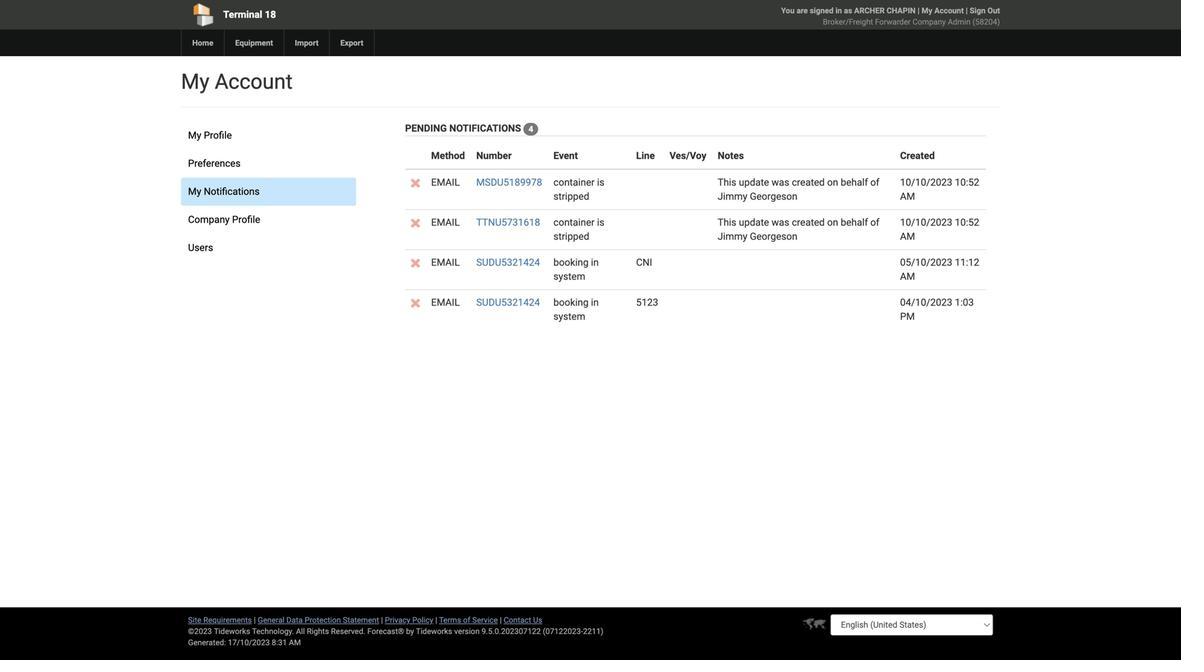 Task type: locate. For each thing, give the bounding box(es) containing it.
general
[[258, 616, 285, 625]]

0 vertical spatial system
[[554, 271, 585, 283]]

version
[[454, 628, 480, 637]]

1 vertical spatial container
[[554, 217, 595, 229]]

4
[[529, 124, 533, 134]]

1 vertical spatial container is stripped
[[554, 217, 605, 243]]

3 email from the top
[[431, 257, 460, 269]]

| up 9.5.0.202307122
[[500, 616, 502, 625]]

2 system from the top
[[554, 311, 585, 323]]

you are signed in as archer chapin | my account | sign out broker/freight forwarder company admin (58204)
[[781, 6, 1000, 26]]

you
[[781, 6, 795, 15]]

0 vertical spatial created
[[792, 177, 825, 188]]

1 vertical spatial is
[[597, 217, 605, 229]]

2 behalf from the top
[[841, 217, 868, 229]]

am up 05/10/2023
[[900, 231, 915, 243]]

1:03
[[955, 297, 974, 309]]

profile up preferences
[[204, 130, 232, 141]]

by
[[406, 628, 414, 637]]

system
[[554, 271, 585, 283], [554, 311, 585, 323]]

container is stripped for msdu5189978
[[554, 177, 605, 203]]

company profile
[[188, 214, 260, 226]]

2 vertical spatial of
[[463, 616, 470, 625]]

2 on from the top
[[827, 217, 838, 229]]

1 vertical spatial behalf
[[841, 217, 868, 229]]

10/10/2023 10:52 am down created in the right top of the page
[[900, 177, 980, 203]]

my for my notifications
[[188, 186, 201, 198]]

1 vertical spatial jimmy
[[718, 231, 748, 243]]

1 update from the top
[[739, 177, 769, 188]]

created for msdu5189978
[[792, 177, 825, 188]]

booking for cni
[[554, 257, 589, 269]]

1 vertical spatial booking
[[554, 297, 589, 309]]

1 vertical spatial sudu5321424 link
[[476, 297, 540, 309]]

2 sudu5321424 link from the top
[[476, 297, 540, 309]]

container right 'ttnu5731618' link
[[554, 217, 595, 229]]

1 horizontal spatial account
[[935, 6, 964, 15]]

0 vertical spatial update
[[739, 177, 769, 188]]

17/10/2023
[[228, 639, 270, 648]]

0 vertical spatial 10/10/2023
[[900, 177, 953, 188]]

10/10/2023 down created in the right top of the page
[[900, 177, 953, 188]]

2 booking in system from the top
[[554, 297, 599, 323]]

2 stripped from the top
[[554, 231, 589, 243]]

10/10/2023 up 05/10/2023
[[900, 217, 953, 229]]

0 vertical spatial 10:52
[[955, 177, 980, 188]]

my right chapin
[[922, 6, 933, 15]]

0 vertical spatial account
[[935, 6, 964, 15]]

my up preferences
[[188, 130, 201, 141]]

account inside you are signed in as archer chapin | my account | sign out broker/freight forwarder company admin (58204)
[[935, 6, 964, 15]]

3 click to delete image from the top
[[411, 259, 420, 268]]

1 10:52 from the top
[[955, 177, 980, 188]]

1 georgeson from the top
[[750, 191, 798, 203]]

0 vertical spatial stripped
[[554, 191, 589, 203]]

am for msdu5189978
[[900, 191, 915, 203]]

2 10:52 from the top
[[955, 217, 980, 229]]

0 horizontal spatial company
[[188, 214, 230, 226]]

1 system from the top
[[554, 271, 585, 283]]

(58204)
[[973, 17, 1000, 26]]

| up forecast® at the left of the page
[[381, 616, 383, 625]]

site requirements link
[[188, 616, 252, 625]]

0 vertical spatial container is stripped
[[554, 177, 605, 203]]

account down equipment link
[[215, 69, 293, 94]]

booking in system for 5123
[[554, 297, 599, 323]]

ttnu5731618 link
[[476, 217, 540, 229]]

2 created from the top
[[792, 217, 825, 229]]

is
[[597, 177, 605, 188], [597, 217, 605, 229]]

1 stripped from the top
[[554, 191, 589, 203]]

this for msdu5189978
[[718, 177, 737, 188]]

2 sudu5321424 from the top
[[476, 297, 540, 309]]

1 is from the top
[[597, 177, 605, 188]]

sudu5321424 link for cni
[[476, 257, 540, 269]]

0 vertical spatial georgeson
[[750, 191, 798, 203]]

profile down "my notifications"
[[232, 214, 260, 226]]

| left general
[[254, 616, 256, 625]]

notifications for my
[[204, 186, 260, 198]]

1 horizontal spatial company
[[913, 17, 946, 26]]

0 vertical spatial of
[[871, 177, 880, 188]]

1 10/10/2023 10:52 am from the top
[[900, 177, 980, 203]]

2 was from the top
[[772, 217, 790, 229]]

2 this update was created on behalf of jimmy georgeson from the top
[[718, 217, 880, 243]]

0 vertical spatial profile
[[204, 130, 232, 141]]

| up tideworks
[[435, 616, 437, 625]]

2 in from the top
[[591, 297, 599, 309]]

1 vertical spatial of
[[871, 217, 880, 229]]

container down event
[[554, 177, 595, 188]]

04/10/2023
[[900, 297, 953, 309]]

this update was created on behalf of jimmy georgeson
[[718, 177, 880, 203], [718, 217, 880, 243]]

on
[[827, 177, 838, 188], [827, 217, 838, 229]]

of for ttnu5731618
[[871, 217, 880, 229]]

signed
[[810, 6, 834, 15]]

0 vertical spatial on
[[827, 177, 838, 188]]

notifications
[[449, 123, 521, 134], [204, 186, 260, 198]]

site requirements | general data protection statement | privacy policy | terms of service | contact us ©2023 tideworks technology. all rights reserved. forecast® by tideworks version 9.5.0.202307122 (07122023-2211) generated: 17/10/2023 8:31 am
[[188, 616, 604, 648]]

1 vertical spatial georgeson
[[750, 231, 798, 243]]

technology.
[[252, 628, 294, 637]]

1 booking in system from the top
[[554, 257, 599, 283]]

0 vertical spatial notifications
[[449, 123, 521, 134]]

0 vertical spatial sudu5321424
[[476, 257, 540, 269]]

created
[[792, 177, 825, 188], [792, 217, 825, 229]]

in left the cni
[[591, 257, 599, 269]]

2 is from the top
[[597, 217, 605, 229]]

home
[[192, 38, 213, 47]]

profile for my profile
[[204, 130, 232, 141]]

system for 5123
[[554, 311, 585, 323]]

in
[[591, 257, 599, 269], [591, 297, 599, 309]]

terms
[[439, 616, 461, 625]]

company down "my account" link
[[913, 17, 946, 26]]

10/10/2023 10:52 am
[[900, 177, 980, 203], [900, 217, 980, 243]]

behalf
[[841, 177, 868, 188], [841, 217, 868, 229]]

ves/voy
[[670, 150, 707, 162]]

in
[[836, 6, 842, 15]]

1 this from the top
[[718, 177, 737, 188]]

my down preferences
[[188, 186, 201, 198]]

1 vertical spatial company
[[188, 214, 230, 226]]

10/10/2023 10:52 am for ttnu5731618
[[900, 217, 980, 243]]

2 georgeson from the top
[[750, 231, 798, 243]]

10:52
[[955, 177, 980, 188], [955, 217, 980, 229]]

1 vertical spatial 10:52
[[955, 217, 980, 229]]

2211)
[[583, 628, 604, 637]]

1 booking from the top
[[554, 257, 589, 269]]

profile
[[204, 130, 232, 141], [232, 214, 260, 226]]

1 vertical spatial profile
[[232, 214, 260, 226]]

all
[[296, 628, 305, 637]]

notes
[[718, 150, 744, 162]]

1 vertical spatial this update was created on behalf of jimmy georgeson
[[718, 217, 880, 243]]

my down home link at the left top
[[181, 69, 209, 94]]

1 created from the top
[[792, 177, 825, 188]]

company up the 'users'
[[188, 214, 230, 226]]

number
[[476, 150, 512, 162]]

company inside you are signed in as archer chapin | my account | sign out broker/freight forwarder company admin (58204)
[[913, 17, 946, 26]]

created
[[900, 150, 935, 162]]

0 vertical spatial behalf
[[841, 177, 868, 188]]

1 sudu5321424 link from the top
[[476, 257, 540, 269]]

in for cni
[[591, 257, 599, 269]]

privacy
[[385, 616, 410, 625]]

0 vertical spatial booking in system
[[554, 257, 599, 283]]

10:52 for ttnu5731618
[[955, 217, 980, 229]]

chapin
[[887, 6, 916, 15]]

1 vertical spatial stripped
[[554, 231, 589, 243]]

this
[[718, 177, 737, 188], [718, 217, 737, 229]]

sign
[[970, 6, 986, 15]]

1 vertical spatial was
[[772, 217, 790, 229]]

1 vertical spatial notifications
[[204, 186, 260, 198]]

import
[[295, 38, 319, 47]]

1 container is stripped from the top
[[554, 177, 605, 203]]

terminal 18 link
[[181, 0, 510, 30]]

equipment link
[[224, 30, 284, 56]]

2 10/10/2023 from the top
[[900, 217, 953, 229]]

1 vertical spatial account
[[215, 69, 293, 94]]

1 container from the top
[[554, 177, 595, 188]]

msdu5189978
[[476, 177, 542, 188]]

0 vertical spatial container
[[554, 177, 595, 188]]

1 sudu5321424 from the top
[[476, 257, 540, 269]]

2 container is stripped from the top
[[554, 217, 605, 243]]

0 horizontal spatial profile
[[204, 130, 232, 141]]

data
[[286, 616, 303, 625]]

am inside site requirements | general data protection statement | privacy policy | terms of service | contact us ©2023 tideworks technology. all rights reserved. forecast® by tideworks version 9.5.0.202307122 (07122023-2211) generated: 17/10/2023 8:31 am
[[289, 639, 301, 648]]

this update was created on behalf of jimmy georgeson for msdu5189978
[[718, 177, 880, 203]]

method
[[431, 150, 465, 162]]

container is stripped
[[554, 177, 605, 203], [554, 217, 605, 243]]

0 vertical spatial 10/10/2023 10:52 am
[[900, 177, 980, 203]]

users
[[188, 242, 213, 254]]

2 container from the top
[[554, 217, 595, 229]]

msdu5189978 link
[[476, 177, 542, 188]]

|
[[918, 6, 920, 15], [966, 6, 968, 15], [254, 616, 256, 625], [381, 616, 383, 625], [435, 616, 437, 625], [500, 616, 502, 625]]

policy
[[412, 616, 433, 625]]

rights
[[307, 628, 329, 637]]

booking for 5123
[[554, 297, 589, 309]]

1 vertical spatial booking in system
[[554, 297, 599, 323]]

1 was from the top
[[772, 177, 790, 188]]

am down created in the right top of the page
[[900, 191, 915, 203]]

1 vertical spatial in
[[591, 297, 599, 309]]

jimmy
[[718, 191, 748, 203], [718, 231, 748, 243]]

1 vertical spatial created
[[792, 217, 825, 229]]

sudu5321424 for 5123
[[476, 297, 540, 309]]

4 email from the top
[[431, 297, 460, 309]]

notifications up company profile
[[204, 186, 260, 198]]

account up admin
[[935, 6, 964, 15]]

stripped
[[554, 191, 589, 203], [554, 231, 589, 243]]

forecast®
[[367, 628, 404, 637]]

1 vertical spatial system
[[554, 311, 585, 323]]

0 vertical spatial company
[[913, 17, 946, 26]]

2 update from the top
[[739, 217, 769, 229]]

of
[[871, 177, 880, 188], [871, 217, 880, 229], [463, 616, 470, 625]]

sudu5321424 link
[[476, 257, 540, 269], [476, 297, 540, 309]]

0 vertical spatial was
[[772, 177, 790, 188]]

1 in from the top
[[591, 257, 599, 269]]

company
[[913, 17, 946, 26], [188, 214, 230, 226]]

1 on from the top
[[827, 177, 838, 188]]

10/10/2023 for msdu5189978
[[900, 177, 953, 188]]

sign out link
[[970, 6, 1000, 15]]

import link
[[284, 30, 329, 56]]

my for my profile
[[188, 130, 201, 141]]

is for msdu5189978
[[597, 177, 605, 188]]

on for msdu5189978
[[827, 177, 838, 188]]

1 vertical spatial 10/10/2023
[[900, 217, 953, 229]]

0 vertical spatial this update was created on behalf of jimmy georgeson
[[718, 177, 880, 203]]

notifications up number
[[449, 123, 521, 134]]

0 vertical spatial jimmy
[[718, 191, 748, 203]]

admin
[[948, 17, 971, 26]]

1 vertical spatial this
[[718, 217, 737, 229]]

1 10/10/2023 from the top
[[900, 177, 953, 188]]

0 vertical spatial is
[[597, 177, 605, 188]]

sudu5321424 for cni
[[476, 257, 540, 269]]

0 horizontal spatial notifications
[[204, 186, 260, 198]]

out
[[988, 6, 1000, 15]]

container for msdu5189978
[[554, 177, 595, 188]]

am for ttnu5731618
[[900, 231, 915, 243]]

2 booking from the top
[[554, 297, 589, 309]]

am down 05/10/2023
[[900, 271, 915, 283]]

0 vertical spatial sudu5321424 link
[[476, 257, 540, 269]]

0 vertical spatial booking
[[554, 257, 589, 269]]

1 vertical spatial 10/10/2023 10:52 am
[[900, 217, 980, 243]]

jimmy for msdu5189978
[[718, 191, 748, 203]]

1 vertical spatial on
[[827, 217, 838, 229]]

my account
[[181, 69, 293, 94]]

9.5.0.202307122
[[482, 628, 541, 637]]

booking
[[554, 257, 589, 269], [554, 297, 589, 309]]

in left 5123
[[591, 297, 599, 309]]

1 horizontal spatial profile
[[232, 214, 260, 226]]

1 jimmy from the top
[[718, 191, 748, 203]]

10/10/2023 10:52 am up 05/10/2023
[[900, 217, 980, 243]]

terminal 18
[[223, 9, 276, 20]]

am inside 05/10/2023 11:12 am
[[900, 271, 915, 283]]

line
[[636, 150, 655, 162]]

am down all
[[289, 639, 301, 648]]

1 this update was created on behalf of jimmy georgeson from the top
[[718, 177, 880, 203]]

tideworks
[[416, 628, 452, 637]]

my
[[922, 6, 933, 15], [181, 69, 209, 94], [188, 130, 201, 141], [188, 186, 201, 198]]

1 vertical spatial sudu5321424
[[476, 297, 540, 309]]

1 behalf from the top
[[841, 177, 868, 188]]

2 10/10/2023 10:52 am from the top
[[900, 217, 980, 243]]

update
[[739, 177, 769, 188], [739, 217, 769, 229]]

click to delete image
[[411, 179, 420, 188], [411, 219, 420, 228], [411, 259, 420, 268], [411, 299, 420, 308]]

general data protection statement link
[[258, 616, 379, 625]]

am
[[900, 191, 915, 203], [900, 231, 915, 243], [900, 271, 915, 283], [289, 639, 301, 648]]

2 jimmy from the top
[[718, 231, 748, 243]]

10/10/2023
[[900, 177, 953, 188], [900, 217, 953, 229]]

2 this from the top
[[718, 217, 737, 229]]

1 horizontal spatial notifications
[[449, 123, 521, 134]]

0 vertical spatial in
[[591, 257, 599, 269]]

stripped for msdu5189978
[[554, 191, 589, 203]]

0 vertical spatial this
[[718, 177, 737, 188]]

georgeson for msdu5189978
[[750, 191, 798, 203]]

georgeson
[[750, 191, 798, 203], [750, 231, 798, 243]]

email
[[431, 177, 460, 188], [431, 217, 460, 229], [431, 257, 460, 269], [431, 297, 460, 309]]

1 vertical spatial update
[[739, 217, 769, 229]]

1 click to delete image from the top
[[411, 179, 420, 188]]



Task type: vqa. For each thing, say whether or not it's contained in the screenshot.
Steamship
no



Task type: describe. For each thing, give the bounding box(es) containing it.
archer
[[854, 6, 885, 15]]

this update was created on behalf of jimmy georgeson for ttnu5731618
[[718, 217, 880, 243]]

system for cni
[[554, 271, 585, 283]]

on for ttnu5731618
[[827, 217, 838, 229]]

2 click to delete image from the top
[[411, 219, 420, 228]]

8:31
[[272, 639, 287, 648]]

event
[[554, 150, 578, 162]]

| left sign
[[966, 6, 968, 15]]

booking in system for cni
[[554, 257, 599, 283]]

terms of service link
[[439, 616, 498, 625]]

jimmy for ttnu5731618
[[718, 231, 748, 243]]

5123
[[636, 297, 658, 309]]

as
[[844, 6, 852, 15]]

my for my account
[[181, 69, 209, 94]]

pending
[[405, 123, 447, 134]]

my profile
[[188, 130, 232, 141]]

contact
[[504, 616, 531, 625]]

10/10/2023 10:52 am for msdu5189978
[[900, 177, 980, 203]]

export
[[340, 38, 363, 47]]

statement
[[343, 616, 379, 625]]

contact us link
[[504, 616, 542, 625]]

requirements
[[203, 616, 252, 625]]

is for ttnu5731618
[[597, 217, 605, 229]]

| right chapin
[[918, 6, 920, 15]]

cni
[[636, 257, 652, 269]]

was for msdu5189978
[[772, 177, 790, 188]]

10/10/2023 for ttnu5731618
[[900, 217, 953, 229]]

10:52 for msdu5189978
[[955, 177, 980, 188]]

05/10/2023
[[900, 257, 953, 269]]

update for ttnu5731618
[[739, 217, 769, 229]]

are
[[797, 6, 808, 15]]

notifications for pending
[[449, 123, 521, 134]]

service
[[472, 616, 498, 625]]

forwarder
[[875, 17, 911, 26]]

generated:
[[188, 639, 226, 648]]

behalf for msdu5189978
[[841, 177, 868, 188]]

terminal
[[223, 9, 262, 20]]

site
[[188, 616, 201, 625]]

export link
[[329, 30, 374, 56]]

04/10/2023 1:03 pm
[[900, 297, 974, 323]]

equipment
[[235, 38, 273, 47]]

11:12
[[955, 257, 980, 269]]

18
[[265, 9, 276, 20]]

update for msdu5189978
[[739, 177, 769, 188]]

container is stripped for ttnu5731618
[[554, 217, 605, 243]]

am for sudu5321424
[[900, 271, 915, 283]]

of for msdu5189978
[[871, 177, 880, 188]]

4 click to delete image from the top
[[411, 299, 420, 308]]

2 email from the top
[[431, 217, 460, 229]]

in for 5123
[[591, 297, 599, 309]]

was for ttnu5731618
[[772, 217, 790, 229]]

georgeson for ttnu5731618
[[750, 231, 798, 243]]

created for ttnu5731618
[[792, 217, 825, 229]]

container for ttnu5731618
[[554, 217, 595, 229]]

0 horizontal spatial account
[[215, 69, 293, 94]]

protection
[[305, 616, 341, 625]]

behalf for ttnu5731618
[[841, 217, 868, 229]]

(07122023-
[[543, 628, 583, 637]]

1 email from the top
[[431, 177, 460, 188]]

my notifications
[[188, 186, 260, 198]]

05/10/2023 11:12 am
[[900, 257, 980, 283]]

sudu5321424 link for 5123
[[476, 297, 540, 309]]

this for ttnu5731618
[[718, 217, 737, 229]]

home link
[[181, 30, 224, 56]]

broker/freight
[[823, 17, 873, 26]]

profile for company profile
[[232, 214, 260, 226]]

stripped for ttnu5731618
[[554, 231, 589, 243]]

privacy policy link
[[385, 616, 433, 625]]

my inside you are signed in as archer chapin | my account | sign out broker/freight forwarder company admin (58204)
[[922, 6, 933, 15]]

ttnu5731618
[[476, 217, 540, 229]]

my account link
[[922, 6, 964, 15]]

©2023 tideworks
[[188, 628, 250, 637]]

pm
[[900, 311, 915, 323]]

us
[[533, 616, 542, 625]]

reserved.
[[331, 628, 365, 637]]

pending notifications 4
[[405, 123, 533, 134]]

preferences
[[188, 158, 241, 169]]

of inside site requirements | general data protection statement | privacy policy | terms of service | contact us ©2023 tideworks technology. all rights reserved. forecast® by tideworks version 9.5.0.202307122 (07122023-2211) generated: 17/10/2023 8:31 am
[[463, 616, 470, 625]]



